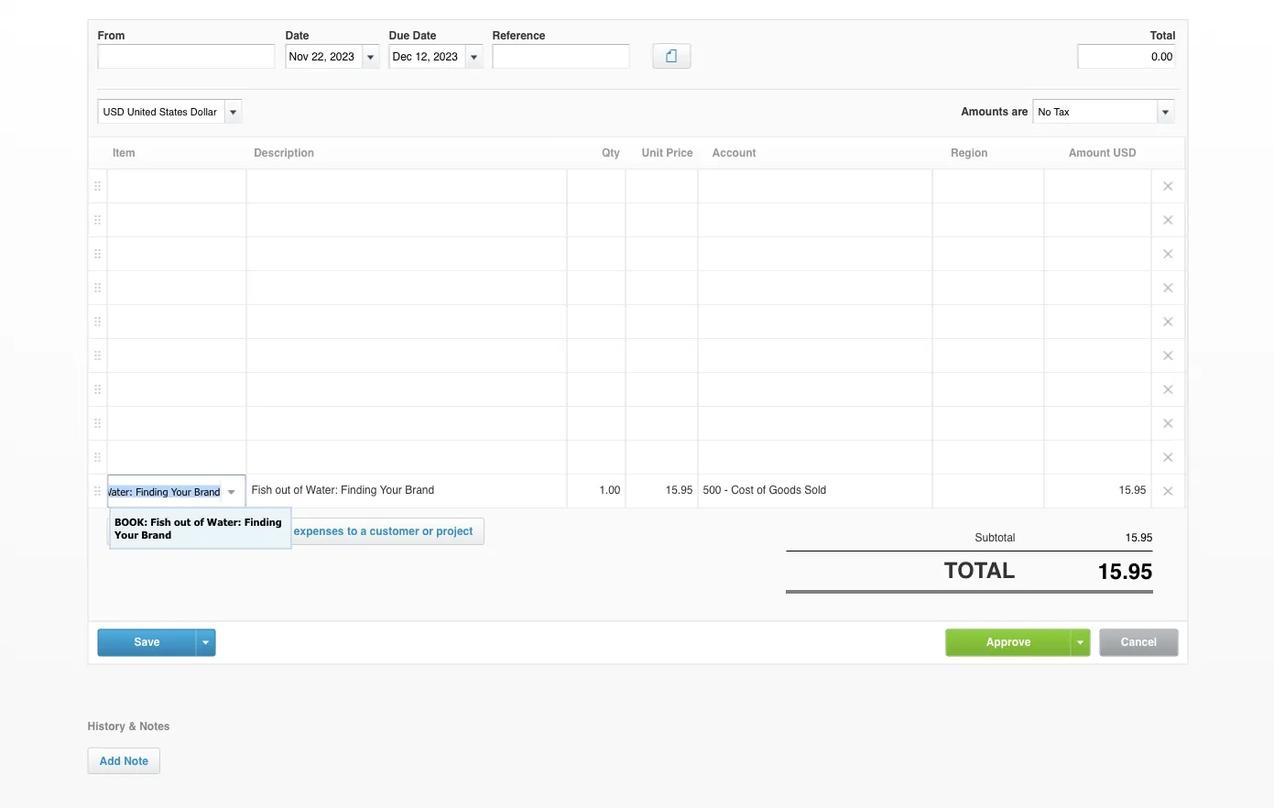 Task type: vqa. For each thing, say whether or not it's contained in the screenshot.
Fish in BOOK: Fish out of Water: Finding Your Brand
yes



Task type: describe. For each thing, give the bounding box(es) containing it.
5 delete line item image from the top
[[1152, 407, 1185, 440]]

from
[[98, 29, 125, 42]]

assign expenses to a customer or project link
[[242, 518, 485, 545]]

amounts are
[[961, 105, 1029, 118]]

2 delete line item image from the top
[[1152, 237, 1185, 270]]

price
[[666, 147, 693, 159]]

your inside book: fish out of water: finding your brand
[[115, 528, 138, 541]]

item
[[113, 147, 135, 159]]

2 15.95 from the left
[[1119, 484, 1147, 497]]

goods
[[769, 484, 802, 497]]

500
[[703, 484, 722, 497]]

usd
[[1114, 147, 1137, 159]]

1 date from the left
[[285, 29, 309, 42]]

1.00
[[599, 484, 621, 497]]

note
[[124, 754, 148, 767]]

add for add a new line
[[123, 525, 145, 538]]

reference
[[493, 29, 546, 42]]

1 delete line item image from the top
[[1152, 203, 1185, 236]]

approve
[[987, 636, 1031, 649]]

unit
[[642, 147, 663, 159]]

1 delete line item image from the top
[[1152, 170, 1185, 203]]

of for book: fish out of water: finding your brand
[[194, 516, 204, 528]]

add for add note
[[99, 754, 121, 767]]

total
[[945, 558, 1016, 583]]

history & notes
[[88, 720, 170, 733]]

Total text field
[[1078, 44, 1176, 69]]

500 - cost of goods sold
[[703, 484, 827, 497]]

notes
[[139, 720, 170, 733]]

save
[[134, 636, 160, 649]]

cost
[[731, 484, 754, 497]]

total
[[1151, 29, 1176, 42]]

sold
[[805, 484, 827, 497]]

1 horizontal spatial water:
[[306, 484, 338, 497]]

due
[[389, 29, 410, 42]]

3 delete line item image from the top
[[1152, 339, 1185, 372]]

of for 500 - cost of goods sold
[[757, 484, 766, 497]]

a inside the add a new line link
[[148, 525, 154, 538]]

1 15.95 from the left
[[666, 484, 693, 497]]

3 delete line item image from the top
[[1152, 305, 1185, 338]]

Date text field
[[286, 45, 362, 68]]

new
[[157, 525, 178, 538]]

add a new line
[[123, 525, 200, 538]]

fish inside book: fish out of water: finding your brand
[[151, 516, 171, 528]]

more add line options... image
[[217, 530, 224, 533]]

Reference text field
[[493, 44, 630, 69]]

due date
[[389, 29, 437, 42]]



Task type: locate. For each thing, give the bounding box(es) containing it.
0 horizontal spatial water:
[[207, 516, 242, 528]]

account
[[713, 147, 757, 159]]

0 horizontal spatial fish
[[151, 516, 171, 528]]

2 horizontal spatial of
[[757, 484, 766, 497]]

water:
[[306, 484, 338, 497], [207, 516, 242, 528]]

fish right book:
[[151, 516, 171, 528]]

0 vertical spatial finding
[[341, 484, 377, 497]]

2 delete line item image from the top
[[1152, 271, 1185, 304]]

0 horizontal spatial 15.95
[[666, 484, 693, 497]]

save link
[[99, 630, 196, 655]]

add left note
[[99, 754, 121, 767]]

1 horizontal spatial finding
[[341, 484, 377, 497]]

approve link
[[947, 630, 1071, 655]]

1 vertical spatial brand
[[141, 528, 171, 541]]

more approve options... image
[[1078, 641, 1084, 645]]

1 horizontal spatial a
[[361, 525, 367, 537]]

line
[[181, 525, 200, 538]]

Due Date text field
[[390, 45, 466, 68]]

&
[[128, 720, 136, 733]]

or
[[422, 525, 433, 537]]

are
[[1012, 105, 1029, 118]]

amount
[[1069, 147, 1111, 159]]

of right the "cost"
[[757, 484, 766, 497]]

-
[[725, 484, 728, 497]]

water: up expenses
[[306, 484, 338, 497]]

0 horizontal spatial your
[[115, 528, 138, 541]]

0 vertical spatial water:
[[306, 484, 338, 497]]

1 horizontal spatial fish
[[252, 484, 272, 497]]

of right new
[[194, 516, 204, 528]]

1 vertical spatial fish
[[151, 516, 171, 528]]

date
[[285, 29, 309, 42], [413, 29, 437, 42]]

history
[[88, 720, 125, 733]]

add note link
[[88, 748, 160, 774]]

0 vertical spatial fish
[[252, 484, 272, 497]]

1 horizontal spatial your
[[380, 484, 402, 497]]

2 date from the left
[[413, 29, 437, 42]]

date up due date text field
[[413, 29, 437, 42]]

a
[[361, 525, 367, 537], [148, 525, 154, 538]]

brand
[[405, 484, 435, 497], [141, 528, 171, 541]]

1 vertical spatial your
[[115, 528, 138, 541]]

out
[[275, 484, 291, 497], [174, 516, 191, 528]]

fish up assign
[[252, 484, 272, 497]]

assign
[[254, 525, 291, 537]]

date up date text field
[[285, 29, 309, 42]]

delete line item image
[[1152, 203, 1185, 236], [1152, 237, 1185, 270], [1152, 339, 1185, 372], [1152, 441, 1185, 474]]

1 horizontal spatial brand
[[405, 484, 435, 497]]

0 horizontal spatial out
[[174, 516, 191, 528]]

customer
[[370, 525, 419, 537]]

0 vertical spatial brand
[[405, 484, 435, 497]]

your
[[380, 484, 402, 497], [115, 528, 138, 541]]

description
[[254, 147, 314, 159]]

finding up assign expenses to a customer or project in the bottom left of the page
[[341, 484, 377, 497]]

to
[[347, 525, 358, 537]]

0 horizontal spatial brand
[[141, 528, 171, 541]]

4 delete line item image from the top
[[1152, 441, 1185, 474]]

1 horizontal spatial out
[[275, 484, 291, 497]]

1 vertical spatial water:
[[207, 516, 242, 528]]

assign expenses to a customer or project
[[254, 525, 473, 537]]

0 horizontal spatial date
[[285, 29, 309, 42]]

1 horizontal spatial add
[[123, 525, 145, 538]]

1 horizontal spatial date
[[413, 29, 437, 42]]

brand inside book: fish out of water: finding your brand
[[141, 528, 171, 541]]

a right to
[[361, 525, 367, 537]]

water: inside book: fish out of water: finding your brand
[[207, 516, 242, 528]]

0 horizontal spatial a
[[148, 525, 154, 538]]

add note
[[99, 754, 148, 767]]

more save options... image
[[203, 641, 209, 645]]

project
[[436, 525, 473, 537]]

finding
[[341, 484, 377, 497], [245, 516, 282, 528]]

0 vertical spatial your
[[380, 484, 402, 497]]

cancel button
[[1101, 630, 1178, 656]]

region
[[951, 147, 988, 159]]

1 horizontal spatial of
[[294, 484, 303, 497]]

1 vertical spatial add
[[99, 754, 121, 767]]

water: up 'more add line options...' image
[[207, 516, 242, 528]]

book:
[[115, 516, 148, 528]]

None text field
[[98, 44, 275, 69], [99, 100, 222, 123], [109, 476, 222, 507], [1016, 559, 1153, 584], [98, 44, 275, 69], [99, 100, 222, 123], [109, 476, 222, 507], [1016, 559, 1153, 584]]

brand left line
[[141, 528, 171, 541]]

book: fish out of water: finding your brand
[[115, 516, 282, 541]]

fish
[[252, 484, 272, 497], [151, 516, 171, 528]]

your up customer at the bottom of the page
[[380, 484, 402, 497]]

unit price
[[642, 147, 693, 159]]

add a new line link
[[112, 519, 211, 544]]

1 vertical spatial out
[[174, 516, 191, 528]]

6 delete line item image from the top
[[1152, 475, 1185, 508]]

0 horizontal spatial of
[[194, 516, 204, 528]]

fish out of water: finding your brand
[[252, 484, 435, 497]]

subtotal
[[975, 531, 1016, 544]]

a inside assign expenses to a customer or project link
[[361, 525, 367, 537]]

0 vertical spatial add
[[123, 525, 145, 538]]

1 vertical spatial finding
[[245, 516, 282, 528]]

of inside book: fish out of water: finding your brand
[[194, 516, 204, 528]]

add
[[123, 525, 145, 538], [99, 754, 121, 767]]

0 horizontal spatial finding
[[245, 516, 282, 528]]

of
[[294, 484, 303, 497], [757, 484, 766, 497], [194, 516, 204, 528]]

15.95
[[666, 484, 693, 497], [1119, 484, 1147, 497]]

a left new
[[148, 525, 154, 538]]

0 horizontal spatial add
[[99, 754, 121, 767]]

amounts
[[961, 105, 1009, 118]]

your left new
[[115, 528, 138, 541]]

finding left expenses
[[245, 516, 282, 528]]

0 vertical spatial out
[[275, 484, 291, 497]]

expenses
[[294, 525, 344, 537]]

add left new
[[123, 525, 145, 538]]

None text field
[[1034, 100, 1157, 123], [1016, 531, 1153, 544], [1034, 100, 1157, 123], [1016, 531, 1153, 544]]

amount usd
[[1069, 147, 1137, 159]]

of up expenses
[[294, 484, 303, 497]]

cancel
[[1121, 636, 1158, 649]]

4 delete line item image from the top
[[1152, 373, 1185, 406]]

brand up 'or'
[[405, 484, 435, 497]]

delete line item image
[[1152, 170, 1185, 203], [1152, 271, 1185, 304], [1152, 305, 1185, 338], [1152, 373, 1185, 406], [1152, 407, 1185, 440], [1152, 475, 1185, 508]]

qty
[[602, 147, 620, 159]]

1 horizontal spatial 15.95
[[1119, 484, 1147, 497]]

out inside book: fish out of water: finding your brand
[[174, 516, 191, 528]]

finding inside book: fish out of water: finding your brand
[[245, 516, 282, 528]]



